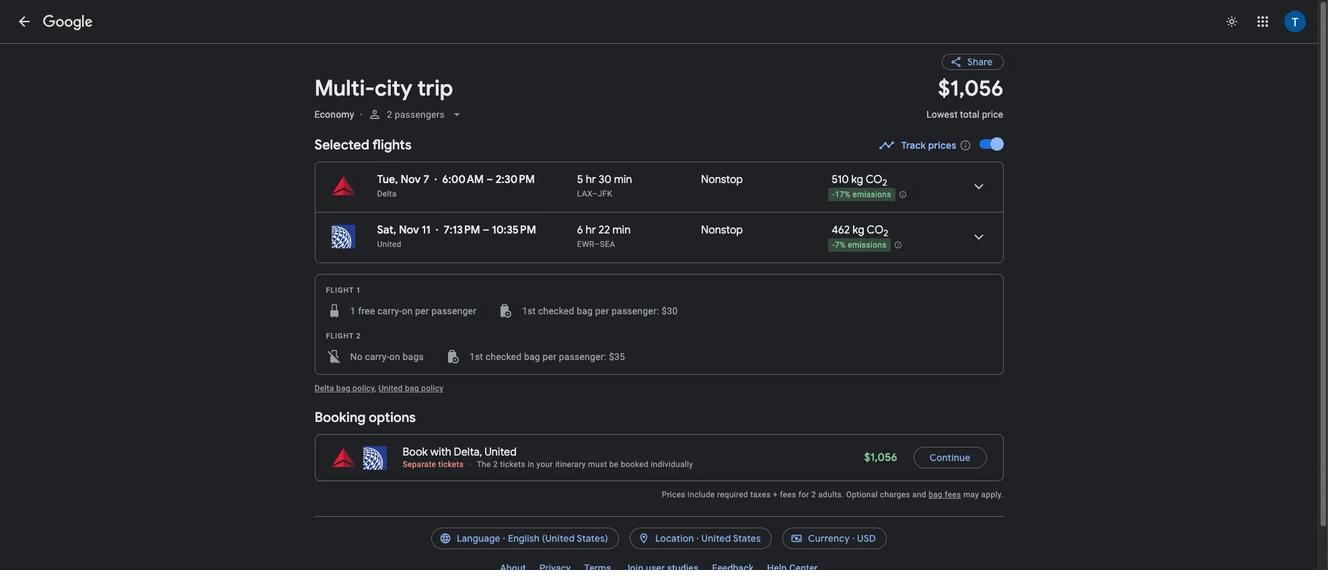Task type: locate. For each thing, give the bounding box(es) containing it.
min for 5 hr 30 min
[[614, 173, 632, 186]]

+
[[773, 490, 778, 499]]

1 vertical spatial -
[[833, 240, 835, 250]]

first checked bag costs 35 us dollars per passenger element
[[445, 349, 625, 365]]

nonstop for 5 hr 30 min
[[701, 173, 743, 186]]

individually
[[651, 460, 693, 469]]

carry- right free
[[378, 306, 402, 316]]

2 horizontal spatial per
[[595, 306, 609, 316]]

1 vertical spatial nonstop
[[701, 223, 743, 237]]

0 horizontal spatial delta
[[315, 384, 334, 393]]

delta for delta
[[377, 189, 397, 199]]

0 horizontal spatial 1st
[[470, 351, 483, 362]]

multi-
[[315, 75, 375, 102]]

co for 462 kg co
[[867, 223, 884, 237]]

510
[[832, 173, 849, 186]]

2 - from the top
[[833, 240, 835, 250]]

10:35 pm
[[492, 223, 536, 237]]

0 vertical spatial passenger:
[[612, 306, 659, 316]]

1st up first checked bag costs 35 us dollars per passenger element
[[522, 306, 536, 316]]

tickets
[[438, 460, 464, 469], [500, 460, 526, 469]]

nov left the 7
[[401, 173, 421, 186]]

2 down city
[[387, 109, 392, 120]]

book with delta, united
[[403, 446, 517, 459]]

1 vertical spatial nov
[[399, 223, 419, 237]]

1 vertical spatial passenger:
[[559, 351, 607, 362]]

1 vertical spatial delta
[[315, 384, 334, 393]]

tue, nov 7
[[377, 173, 429, 186]]

emissions down 462 kg co 2
[[848, 240, 887, 250]]

passenger: left $35
[[559, 351, 607, 362]]

1056 US dollars text field
[[865, 451, 898, 464]]

$1,056 inside $1,056 lowest total price
[[939, 75, 1004, 102]]

go back image
[[16, 13, 32, 30]]

hr for 6
[[586, 223, 596, 237]]

united up the at the bottom left of page
[[485, 446, 517, 459]]

1 vertical spatial  image
[[436, 223, 438, 237]]

prices include required taxes + fees for 2 adults. optional charges and bag fees may apply.
[[662, 490, 1004, 499]]

checked
[[538, 306, 574, 316], [486, 351, 522, 362]]

Multi-city trip text field
[[315, 75, 911, 102]]

0 vertical spatial min
[[614, 173, 632, 186]]

1 vertical spatial nonstop flight. element
[[701, 223, 743, 239]]

on right free
[[402, 306, 413, 316]]

flight 1
[[326, 286, 361, 295]]

total duration 5 hr 30 min. element
[[577, 173, 701, 188]]

delta,
[[454, 446, 482, 459]]

-
[[833, 190, 835, 199], [833, 240, 835, 250]]

1 horizontal spatial policy
[[421, 384, 444, 393]]

hr for 5
[[586, 173, 596, 186]]

0 vertical spatial -
[[833, 190, 835, 199]]

co
[[866, 173, 883, 186], [867, 223, 884, 237]]

tickets down book with delta, united
[[438, 460, 464, 469]]

1 vertical spatial hr
[[586, 223, 596, 237]]

list inside main content
[[315, 162, 1003, 262]]

1 vertical spatial carry-
[[365, 351, 390, 362]]

$1,056 up 'charges'
[[865, 451, 898, 464]]

list
[[315, 162, 1003, 262]]

1 horizontal spatial per
[[543, 351, 557, 362]]

hr right the 5
[[586, 173, 596, 186]]

1 vertical spatial flight
[[326, 332, 354, 341]]

min inside "5 hr 30 min lax – jfk"
[[614, 173, 632, 186]]

- down 510
[[833, 190, 835, 199]]

0 horizontal spatial checked
[[486, 351, 522, 362]]

0 vertical spatial nonstop flight. element
[[701, 173, 743, 188]]

2 inside 462 kg co 2
[[884, 228, 889, 239]]

1 vertical spatial kg
[[853, 223, 865, 237]]

share button
[[942, 54, 1004, 70]]

– inside 6 hr 22 min ewr – sea
[[595, 240, 600, 249]]

 image
[[360, 109, 362, 120], [436, 223, 438, 237]]

 image right economy
[[360, 109, 362, 120]]

passenger: left $30
[[612, 306, 659, 316]]

main content containing multi-city trip
[[315, 43, 1013, 500]]

kg inside 462 kg co 2
[[853, 223, 865, 237]]

1 left free
[[350, 306, 356, 316]]

with
[[430, 446, 451, 459]]

1 hr from the top
[[586, 173, 596, 186]]

0 horizontal spatial policy
[[353, 384, 375, 393]]

1
[[356, 286, 361, 295], [350, 306, 356, 316]]

–
[[487, 173, 493, 186], [592, 189, 598, 199], [483, 223, 490, 237], [595, 240, 600, 249]]

1st
[[522, 306, 536, 316], [470, 351, 483, 362]]

nov for tue,
[[401, 173, 421, 186]]

0 vertical spatial 1st
[[522, 306, 536, 316]]

delta up booking
[[315, 384, 334, 393]]

passenger: inside first checked bag costs 35 us dollars per passenger element
[[559, 351, 607, 362]]

min
[[614, 173, 632, 186], [613, 223, 631, 237]]

fees
[[780, 490, 796, 499], [945, 490, 961, 499]]

0 vertical spatial checked
[[538, 306, 574, 316]]

united down "sat," at the left
[[377, 240, 402, 249]]

0 vertical spatial nonstop
[[701, 173, 743, 186]]

flight
[[326, 286, 354, 295], [326, 332, 354, 341]]

checked for 1st checked bag per passenger: $35
[[486, 351, 522, 362]]

per left passenger at the left bottom of the page
[[415, 306, 429, 316]]

jfk
[[598, 189, 613, 199]]

nonstop
[[701, 173, 743, 186], [701, 223, 743, 237]]

for
[[799, 490, 809, 499]]

selected
[[315, 137, 370, 153]]

delta down tue,
[[377, 189, 397, 199]]

1 horizontal spatial $1,056
[[939, 75, 1004, 102]]

lowest
[[927, 109, 958, 120]]

co inside 462 kg co 2
[[867, 223, 884, 237]]

1st down passenger at the left bottom of the page
[[470, 351, 483, 362]]

 image right 11
[[436, 223, 438, 237]]

currency
[[808, 532, 850, 544]]

0 vertical spatial delta
[[377, 189, 397, 199]]

1st checked bag per passenger: $35
[[470, 351, 625, 362]]

hr right 6
[[586, 223, 596, 237]]

flight for flight 1
[[326, 286, 354, 295]]

1 vertical spatial co
[[867, 223, 884, 237]]

2 nonstop from the top
[[701, 223, 743, 237]]

1 vertical spatial $1,056
[[865, 451, 898, 464]]

be
[[610, 460, 619, 469]]

1 fees from the left
[[780, 490, 796, 499]]

hr inside 6 hr 22 min ewr – sea
[[586, 223, 596, 237]]

0 vertical spatial hr
[[586, 173, 596, 186]]

0 horizontal spatial tickets
[[438, 460, 464, 469]]

the
[[477, 460, 491, 469]]

policy up booking options
[[353, 384, 375, 393]]

the 2 tickets in your itinerary must be booked individually
[[477, 460, 693, 469]]

economy
[[315, 109, 354, 120]]

passenger:
[[612, 306, 659, 316], [559, 351, 607, 362]]

list containing tue, nov 7
[[315, 162, 1003, 262]]

1st inside first checked bag costs 35 us dollars per passenger element
[[470, 351, 483, 362]]

co up -7% emissions
[[867, 223, 884, 237]]

per
[[415, 306, 429, 316], [595, 306, 609, 316], [543, 351, 557, 362]]

min right the 30
[[614, 173, 632, 186]]

0 horizontal spatial passenger:
[[559, 351, 607, 362]]

lax
[[577, 189, 592, 199]]

Arrival time: 2:30 PM. text field
[[496, 173, 535, 186]]

1 horizontal spatial delta
[[377, 189, 397, 199]]

min right 22
[[613, 223, 631, 237]]

per up $35
[[595, 306, 609, 316]]

- down 462
[[833, 240, 835, 250]]

main content
[[315, 43, 1013, 500]]

hr inside "5 hr 30 min lax – jfk"
[[586, 173, 596, 186]]

nov left 11
[[399, 223, 419, 237]]

co for 510 kg co
[[866, 173, 883, 186]]

2 nonstop flight. element from the top
[[701, 223, 743, 239]]

2 up -17% emissions
[[883, 177, 888, 189]]

1 vertical spatial checked
[[486, 351, 522, 362]]

None text field
[[927, 75, 1004, 132]]

0 vertical spatial $1,056
[[939, 75, 1004, 102]]

1 up free
[[356, 286, 361, 295]]

track prices
[[902, 139, 957, 151]]

1 flight from the top
[[326, 286, 354, 295]]

optional
[[846, 490, 878, 499]]

2 hr from the top
[[586, 223, 596, 237]]

on left "bags"
[[389, 351, 400, 362]]

0 vertical spatial nov
[[401, 173, 421, 186]]

0 vertical spatial co
[[866, 173, 883, 186]]

per down first checked bag costs 30 us dollars per passenger element
[[543, 351, 557, 362]]

1 vertical spatial 1st
[[470, 351, 483, 362]]

$1,056 for $1,056 lowest total price
[[939, 75, 1004, 102]]

1 horizontal spatial  image
[[436, 223, 438, 237]]

emissions down 510 kg co 2
[[853, 190, 892, 199]]

1 horizontal spatial passenger:
[[612, 306, 659, 316]]

30
[[599, 173, 612, 186]]

5
[[577, 173, 583, 186]]

510 kg co 2
[[832, 173, 888, 189]]

english
[[508, 532, 540, 544]]

charges
[[880, 490, 910, 499]]

 image
[[435, 173, 437, 186]]

1 horizontal spatial 1
[[356, 286, 361, 295]]

1st inside first checked bag costs 30 us dollars per passenger element
[[522, 306, 536, 316]]

6
[[577, 223, 583, 237]]

1 - from the top
[[833, 190, 835, 199]]

0 horizontal spatial fees
[[780, 490, 796, 499]]

1 nonstop from the top
[[701, 173, 743, 186]]

2 policy from the left
[[421, 384, 444, 393]]

policy down "bags"
[[421, 384, 444, 393]]

 image for sat, nov 11
[[436, 223, 438, 237]]

united bag policy link
[[379, 384, 444, 393]]

fees left may
[[945, 490, 961, 499]]

bags
[[403, 351, 424, 362]]

hr
[[586, 173, 596, 186], [586, 223, 596, 237]]

city
[[375, 75, 412, 102]]

passenger: for $35
[[559, 351, 607, 362]]

multi-city trip
[[315, 75, 453, 102]]

passenger: inside first checked bag costs 30 us dollars per passenger element
[[612, 306, 659, 316]]

22
[[599, 223, 610, 237]]

0 horizontal spatial  image
[[360, 109, 362, 120]]

none text field containing $1,056
[[927, 75, 1004, 132]]

nonstop flight. element
[[701, 173, 743, 188], [701, 223, 743, 239]]

passenger: for $30
[[612, 306, 659, 316]]

1 vertical spatial min
[[613, 223, 631, 237]]

2 up -7% emissions
[[884, 228, 889, 239]]

co up -17% emissions
[[866, 173, 883, 186]]

kg up -17% emissions
[[852, 173, 864, 186]]

flight up 'no'
[[326, 332, 354, 341]]

0 horizontal spatial $1,056
[[865, 451, 898, 464]]

0 vertical spatial flight
[[326, 286, 354, 295]]

co inside 510 kg co 2
[[866, 173, 883, 186]]

2:30 pm
[[496, 173, 535, 186]]

on
[[402, 306, 413, 316], [389, 351, 400, 362]]

united
[[377, 240, 402, 249], [379, 384, 403, 393], [485, 446, 517, 459], [702, 532, 731, 544]]

min for 6 hr 22 min
[[613, 223, 631, 237]]

min inside 6 hr 22 min ewr – sea
[[613, 223, 631, 237]]

delta
[[377, 189, 397, 199], [315, 384, 334, 393]]

carry- right 'no'
[[365, 351, 390, 362]]

1056 us dollars element
[[939, 75, 1004, 102]]

0 vertical spatial carry-
[[378, 306, 402, 316]]

nonstop flight. element for 5 hr 30 min
[[701, 173, 743, 188]]

$1,056
[[939, 75, 1004, 102], [865, 451, 898, 464]]

0 vertical spatial kg
[[852, 173, 864, 186]]

flight up flight 2
[[326, 286, 354, 295]]

0 vertical spatial  image
[[360, 109, 362, 120]]

1 horizontal spatial checked
[[538, 306, 574, 316]]

0 vertical spatial emissions
[[853, 190, 892, 199]]

5 hr 30 min lax – jfk
[[577, 173, 632, 199]]

continue
[[930, 452, 971, 464]]

1 vertical spatial emissions
[[848, 240, 887, 250]]

sat,
[[377, 223, 397, 237]]

tickets left in
[[500, 460, 526, 469]]

kg for 510
[[852, 173, 864, 186]]

kg inside 510 kg co 2
[[852, 173, 864, 186]]

1 nonstop flight. element from the top
[[701, 173, 743, 188]]

checked for 1st checked bag per passenger: $30
[[538, 306, 574, 316]]

kg up -7% emissions
[[853, 223, 865, 237]]

trip
[[417, 75, 453, 102]]

fees right +
[[780, 490, 796, 499]]

1 vertical spatial on
[[389, 351, 400, 362]]

1 horizontal spatial 1st
[[522, 306, 536, 316]]

emissions
[[853, 190, 892, 199], [848, 240, 887, 250]]

2 flight from the top
[[326, 332, 354, 341]]

$1,056 up total
[[939, 75, 1004, 102]]

nov
[[401, 173, 421, 186], [399, 223, 419, 237]]

1 horizontal spatial fees
[[945, 490, 961, 499]]

1 horizontal spatial tickets
[[500, 460, 526, 469]]

first checked bag costs 30 us dollars per passenger element
[[498, 303, 678, 319]]

1 policy from the left
[[353, 384, 375, 393]]

0 vertical spatial on
[[402, 306, 413, 316]]

kg
[[852, 173, 864, 186], [853, 223, 865, 237]]

7:13 pm
[[444, 223, 480, 237]]

tue,
[[377, 173, 398, 186]]

0 horizontal spatial 1
[[350, 306, 356, 316]]



Task type: describe. For each thing, give the bounding box(es) containing it.
taxes
[[751, 490, 771, 499]]

flight details. flight on tuesday, november 7. leaves los angeles international airport at 6:00 am on tuesday, november 7 and arrives at john f. kennedy international airport at 2:30 pm on tuesday, november 7. image
[[963, 170, 995, 203]]

united states
[[702, 532, 761, 544]]

6:00 am – 2:30 pm
[[442, 173, 535, 186]]

change appearance image
[[1216, 5, 1248, 38]]

include
[[688, 490, 715, 499]]

emissions for 510 kg co
[[853, 190, 892, 199]]

separate tickets
[[403, 460, 464, 469]]

apply.
[[982, 490, 1004, 499]]

nov for sat,
[[399, 223, 419, 237]]

nonstop for 6 hr 22 min
[[701, 223, 743, 237]]

total duration 6 hr 22 min. element
[[577, 223, 701, 239]]

flight details. flight on saturday, november 11. leaves newark liberty international airport at 7:13 pm on saturday, november 11 and arrives at seattle-tacoma international airport at 10:35 pm on saturday, november 11. image
[[963, 221, 995, 253]]

(united
[[542, 532, 575, 544]]

passenger
[[432, 306, 477, 316]]

flight on saturday, november 11. leaves newark liberty international airport at 7:13 pm on saturday, november 11 and arrives at seattle-tacoma international airport at 10:35 pm on saturday, november 11. element
[[377, 223, 536, 237]]

0 horizontal spatial per
[[415, 306, 429, 316]]

usd
[[857, 532, 876, 544]]

2 right for
[[812, 490, 816, 499]]

6 hr 22 min ewr – sea
[[577, 223, 631, 249]]

emissions for 462 kg co
[[848, 240, 887, 250]]

in
[[528, 460, 535, 469]]

- for 510 kg co
[[833, 190, 835, 199]]

$1,056 lowest total price
[[927, 75, 1004, 120]]

$30
[[662, 306, 678, 316]]

1 tickets from the left
[[438, 460, 464, 469]]

your
[[537, 460, 553, 469]]

booking options
[[315, 409, 416, 426]]

1st for 1st checked bag per passenger: $35
[[470, 351, 483, 362]]

Arrival time: 10:35 PM. text field
[[492, 223, 536, 237]]

passengers
[[395, 109, 445, 120]]

learn more about tracked prices image
[[959, 139, 971, 151]]

states
[[733, 532, 761, 544]]

1st checked bag per passenger: $30
[[522, 306, 678, 316]]

2 fees from the left
[[945, 490, 961, 499]]

continue button
[[914, 441, 987, 474]]

location
[[655, 532, 694, 544]]

462
[[832, 223, 850, 237]]

booking
[[315, 409, 366, 426]]

2 passengers
[[387, 109, 445, 120]]

,
[[375, 384, 376, 393]]

flight 2
[[326, 332, 361, 341]]

-17% emissions
[[833, 190, 892, 199]]

 image for economy
[[360, 109, 362, 120]]

price
[[982, 109, 1004, 120]]

ewr
[[577, 240, 595, 249]]

no
[[350, 351, 363, 362]]

1 vertical spatial 1
[[350, 306, 356, 316]]

separate
[[403, 460, 436, 469]]

2 inside 510 kg co 2
[[883, 177, 888, 189]]

2 up 'no'
[[356, 332, 361, 341]]

sat, nov 11
[[377, 223, 431, 237]]

11
[[422, 223, 431, 237]]

$1,056 for $1,056
[[865, 451, 898, 464]]

nonstop flight. element for 6 hr 22 min
[[701, 223, 743, 239]]

language
[[457, 532, 501, 544]]

1 horizontal spatial on
[[402, 306, 413, 316]]

delta bag policy , united bag policy
[[315, 384, 444, 393]]

prices
[[929, 139, 957, 151]]

track
[[902, 139, 926, 151]]

0 horizontal spatial on
[[389, 351, 400, 362]]

delta for delta bag policy , united bag policy
[[315, 384, 334, 393]]

1 free carry-on per passenger
[[350, 306, 477, 316]]

2 tickets from the left
[[500, 460, 526, 469]]

bag fees button
[[929, 490, 961, 499]]

2 passengers button
[[362, 98, 469, 131]]

6:00 am
[[442, 173, 484, 186]]

Departure time: 7:13 PM. text field
[[444, 223, 480, 237]]

flight on tuesday, november 7. leaves los angeles international airport at 6:00 am on tuesday, november 7 and arrives at john f. kennedy international airport at 2:30 pm on tuesday, november 7. element
[[377, 173, 535, 186]]

7%
[[835, 240, 846, 250]]

1st for 1st checked bag per passenger: $30
[[522, 306, 536, 316]]

7:13 pm – 10:35 pm
[[444, 223, 536, 237]]

prices
[[662, 490, 686, 499]]

17%
[[835, 190, 851, 199]]

flights
[[372, 137, 412, 153]]

flight for flight 2
[[326, 332, 354, 341]]

– inside "5 hr 30 min lax – jfk"
[[592, 189, 598, 199]]

may
[[964, 490, 979, 499]]

$35
[[609, 351, 625, 362]]

loading results progress bar
[[0, 43, 1318, 46]]

2 inside popup button
[[387, 109, 392, 120]]

states)
[[577, 532, 608, 544]]

selected flights
[[315, 137, 412, 153]]

delta bag policy link
[[315, 384, 375, 393]]

must
[[588, 460, 607, 469]]

- for 462 kg co
[[833, 240, 835, 250]]

itinerary
[[555, 460, 586, 469]]

2 right the at the bottom left of page
[[493, 460, 498, 469]]

options
[[369, 409, 416, 426]]

booked
[[621, 460, 649, 469]]

no carry-on bags
[[350, 351, 424, 362]]

free
[[358, 306, 375, 316]]

united right ,
[[379, 384, 403, 393]]

0 vertical spatial 1
[[356, 286, 361, 295]]

per for 1st checked bag per passenger: $35
[[543, 351, 557, 362]]

per for 1st checked bag per passenger: $30
[[595, 306, 609, 316]]

462 kg co 2
[[832, 223, 889, 239]]

share
[[968, 56, 993, 68]]

required
[[717, 490, 748, 499]]

and
[[913, 490, 927, 499]]

kg for 462
[[853, 223, 865, 237]]

Departure time: 6:00 AM. text field
[[442, 173, 484, 186]]

adults.
[[819, 490, 844, 499]]

united left states
[[702, 532, 731, 544]]

book
[[403, 446, 428, 459]]

english (united states)
[[508, 532, 608, 544]]

sea
[[600, 240, 615, 249]]



Task type: vqa. For each thing, say whether or not it's contained in the screenshot.
hr to the top
yes



